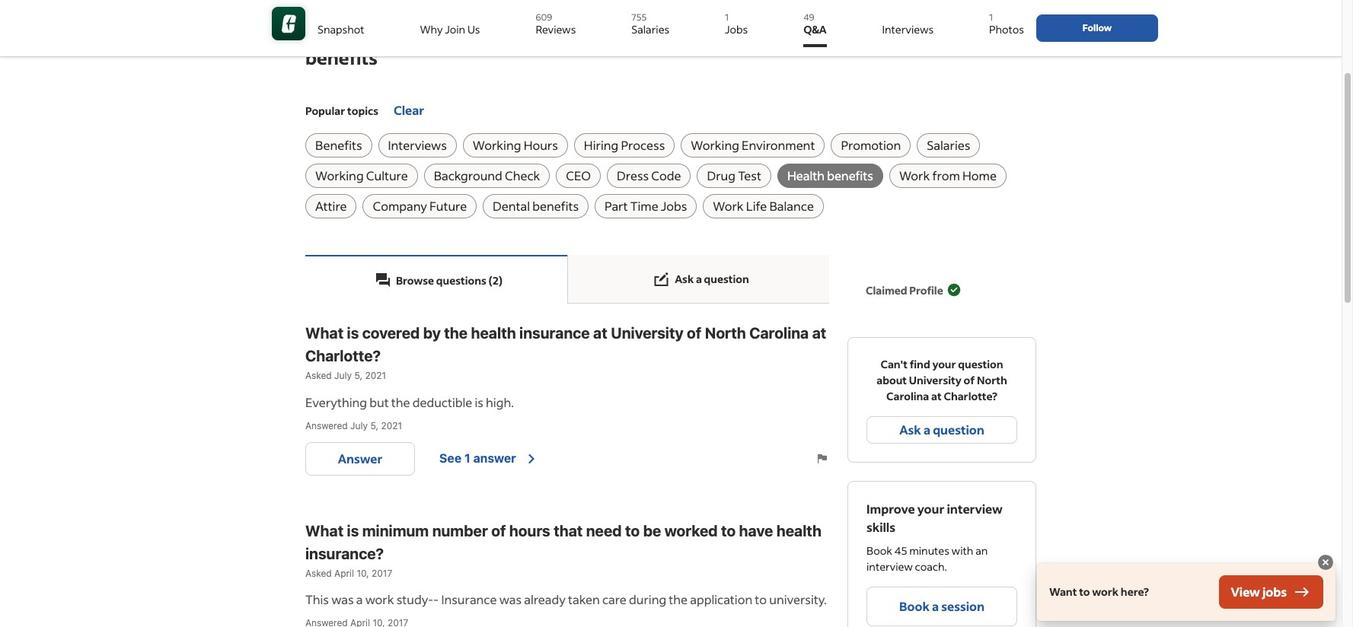 Task type: describe. For each thing, give the bounding box(es) containing it.
working for working environment
[[691, 137, 740, 153]]

benefits for health benefits
[[827, 168, 874, 184]]

need
[[586, 522, 622, 540]]

april
[[334, 568, 354, 579]]

benefits inside the "questions and answers about university of north carolina at charlotte health benefits"
[[305, 46, 378, 69]]

background check link
[[424, 164, 550, 188]]

work for work life balance
[[713, 198, 744, 214]]

question inside 'page sections' tab list
[[704, 272, 749, 286]]

a inside tab list
[[696, 272, 702, 286]]

work for work from home
[[900, 168, 930, 184]]

follow button
[[1037, 14, 1159, 42]]

book 45 minutes with an interview coach.
[[867, 544, 988, 574]]

asked inside what is minimum number of hours that need to be worked to have health insurance? asked april 10, 2017
[[305, 568, 332, 579]]

already
[[524, 592, 566, 608]]

company future link
[[363, 194, 477, 219]]

ask a question inside 'page sections' tab list
[[675, 272, 749, 286]]

what for what is covered by the health insurance at university of north carolina at charlotte?
[[305, 325, 344, 342]]

benefits
[[315, 137, 362, 153]]

join
[[445, 22, 466, 37]]

culture
[[366, 168, 408, 184]]

of inside can't find your question about university of north carolina at charlotte?
[[964, 373, 975, 388]]

see 1 answer
[[440, 452, 516, 466]]

have
[[739, 522, 773, 540]]

answered july 5, 2021
[[305, 420, 402, 432]]

high.
[[486, 394, 514, 410]]

carolina inside the "questions and answers about university of north carolina at charlotte health benefits"
[[742, 23, 816, 46]]

drug
[[707, 168, 736, 184]]

from
[[933, 168, 960, 184]]

answers
[[435, 23, 511, 46]]

dress code
[[617, 168, 681, 184]]

view
[[1231, 584, 1261, 600]]

but
[[370, 394, 389, 410]]

a inside 'link'
[[932, 599, 939, 615]]

worked
[[665, 522, 718, 540]]

promotion link
[[831, 133, 911, 158]]

working for working hours
[[473, 137, 521, 153]]

work from home
[[900, 168, 997, 184]]

report image
[[816, 452, 830, 466]]

insurance
[[441, 592, 497, 608]]

university inside "what is covered by the health insurance at university of north carolina at charlotte? asked july 5, 2021"
[[611, 325, 684, 342]]

what is minimum number of hours that need to be worked to have health insurance? asked april 10, 2017
[[305, 522, 822, 579]]

an
[[976, 544, 988, 558]]

check
[[505, 168, 540, 184]]

part time jobs
[[605, 198, 687, 214]]

follow
[[1083, 22, 1112, 34]]

about inside the "questions and answers about university of north carolina at charlotte health benefits"
[[515, 23, 567, 46]]

everything
[[305, 394, 367, 410]]

test
[[738, 168, 762, 184]]

background check
[[434, 168, 540, 184]]

book a session
[[900, 599, 985, 615]]

question inside button
[[933, 422, 985, 438]]

interview inside book 45 minutes with an interview coach.
[[867, 560, 913, 574]]

the inside "what is covered by the health insurance at university of north carolina at charlotte? asked july 5, 2021"
[[444, 325, 468, 342]]

your inside improve your interview skills
[[918, 501, 945, 517]]

to left university.
[[755, 592, 767, 608]]

want
[[1050, 585, 1077, 600]]

why join us
[[420, 22, 480, 37]]

book for book 45 minutes with an interview coach.
[[867, 544, 893, 558]]

salaries link
[[917, 133, 981, 158]]

of inside the "questions and answers about university of north carolina at charlotte health benefits"
[[664, 23, 683, 46]]

at inside can't find your question about university of north carolina at charlotte?
[[932, 389, 942, 404]]

claimed profile
[[866, 283, 944, 297]]

5, inside "what is covered by the health insurance at university of north carolina at charlotte? asked july 5, 2021"
[[355, 370, 363, 382]]

balance
[[770, 198, 814, 214]]

carolina inside can't find your question about university of north carolina at charlotte?
[[887, 389, 930, 404]]

browse questions (2)
[[396, 273, 503, 288]]

health inside the "questions and answers about university of north carolina at charlotte health benefits"
[[928, 23, 986, 46]]

755
[[632, 11, 647, 23]]

north inside the "questions and answers about university of north carolina at charlotte health benefits"
[[687, 23, 739, 46]]

what is minimum number of hours that need to be worked to have health insurance? link
[[305, 520, 830, 566]]

care
[[603, 592, 627, 608]]

dental
[[493, 198, 530, 214]]

time
[[630, 198, 659, 214]]

coach.
[[915, 560, 947, 574]]

july inside "what is covered by the health insurance at university of north carolina at charlotte? asked july 5, 2021"
[[334, 370, 352, 382]]

taken
[[568, 592, 600, 608]]

working for working culture
[[315, 168, 364, 184]]

application
[[690, 592, 753, 608]]

dental benefits link
[[483, 194, 589, 219]]

hiring process link
[[574, 133, 675, 158]]

1 horizontal spatial work
[[1093, 585, 1119, 600]]

us
[[468, 22, 480, 37]]

book for book a session
[[900, 599, 930, 615]]

working hours link
[[463, 133, 568, 158]]

what for what is minimum number of hours that need to be worked to have health insurance?
[[305, 522, 344, 540]]

charlotte? inside "what is covered by the health insurance at university of north carolina at charlotte? asked july 5, 2021"
[[305, 347, 381, 365]]

future
[[430, 198, 467, 214]]

what is covered by the health insurance at university of north carolina at charlotte? link
[[305, 322, 830, 368]]

jobs
[[1263, 584, 1287, 600]]

number
[[432, 522, 488, 540]]

can't
[[881, 357, 908, 372]]

1 jobs
[[725, 11, 748, 37]]

1 photos
[[990, 11, 1025, 37]]

answer
[[338, 451, 383, 467]]

hours
[[509, 522, 551, 540]]

see
[[440, 452, 462, 466]]

1 for photos
[[990, 11, 993, 23]]

0 horizontal spatial 1
[[465, 452, 471, 466]]

dress
[[617, 168, 649, 184]]

benefits for dental benefits
[[533, 198, 579, 214]]

attire
[[315, 198, 347, 214]]

0 vertical spatial salaries
[[632, 22, 670, 37]]

0 horizontal spatial interviews link
[[378, 133, 457, 158]]

dress code link
[[607, 164, 691, 188]]

health benefits
[[788, 168, 874, 184]]

here?
[[1121, 585, 1149, 600]]

and
[[398, 23, 432, 46]]

this was a work study-- insurance was already taken care during the application to university.
[[305, 592, 827, 608]]

background
[[434, 168, 503, 184]]

609
[[536, 11, 553, 23]]

answered
[[305, 420, 348, 432]]

question inside can't find your question about university of north carolina at charlotte?
[[959, 357, 1004, 372]]

ask a question button
[[867, 417, 1018, 444]]

interviews for rightmost interviews link
[[883, 22, 934, 37]]

can't find your question about university of north carolina at charlotte?
[[877, 357, 1008, 404]]

see 1 answer link
[[415, 441, 571, 477]]

university inside can't find your question about university of north carolina at charlotte?
[[909, 373, 962, 388]]

improve
[[867, 501, 915, 517]]

of inside "what is covered by the health insurance at university of north carolina at charlotte? asked july 5, 2021"
[[687, 325, 702, 342]]

interviews for interviews link to the left
[[388, 137, 447, 153]]



Task type: locate. For each thing, give the bounding box(es) containing it.
10,
[[357, 568, 369, 579]]

0 vertical spatial carolina
[[742, 23, 816, 46]]

about down can't
[[877, 373, 907, 388]]

clear link
[[394, 94, 424, 127]]

2 vertical spatial university
[[909, 373, 962, 388]]

july up everything
[[334, 370, 352, 382]]

1 horizontal spatial was
[[499, 592, 522, 608]]

2 asked from the top
[[305, 568, 332, 579]]

benefits inside 'link'
[[533, 198, 579, 214]]

1 horizontal spatial salaries
[[927, 137, 971, 153]]

insurance
[[520, 325, 590, 342]]

1 vertical spatial ask a question
[[900, 422, 985, 438]]

1 inside 1 jobs
[[725, 11, 729, 23]]

the right during
[[669, 592, 688, 608]]

university inside the "questions and answers about university of north carolina at charlotte health benefits"
[[570, 23, 660, 46]]

1 vertical spatial university
[[611, 325, 684, 342]]

5, down but
[[371, 420, 379, 432]]

working hours
[[473, 137, 558, 153]]

benefits down the ceo 'link'
[[533, 198, 579, 214]]

0 vertical spatial book
[[867, 544, 893, 558]]

part time jobs link
[[595, 194, 697, 219]]

5, up everything
[[355, 370, 363, 382]]

0 vertical spatial 2021
[[365, 370, 386, 382]]

university.
[[770, 592, 827, 608]]

0 horizontal spatial interview
[[867, 560, 913, 574]]

1 vertical spatial what
[[305, 522, 344, 540]]

health up balance
[[788, 168, 825, 184]]

ask a question inside button
[[900, 422, 985, 438]]

charlotte? up ask a question button
[[944, 389, 998, 404]]

work left here?
[[1093, 585, 1119, 600]]

asked
[[305, 370, 332, 382], [305, 568, 332, 579]]

2021 down but
[[381, 420, 402, 432]]

2 vertical spatial is
[[347, 522, 359, 540]]

1 horizontal spatial book
[[900, 599, 930, 615]]

1 horizontal spatial ask
[[900, 422, 922, 438]]

1 vertical spatial north
[[705, 325, 746, 342]]

work down 2017
[[365, 592, 394, 608]]

north up ask a question button
[[977, 373, 1008, 388]]

study-
[[397, 592, 434, 608]]

profile
[[910, 283, 944, 297]]

1 asked from the top
[[305, 370, 332, 382]]

1 horizontal spatial 1
[[725, 11, 729, 23]]

book left 45
[[867, 544, 893, 558]]

promotion
[[841, 137, 901, 153]]

0 horizontal spatial working
[[315, 168, 364, 184]]

1 horizontal spatial charlotte?
[[944, 389, 998, 404]]

0 vertical spatial ask
[[675, 272, 694, 286]]

life
[[746, 198, 767, 214]]

jobs
[[725, 22, 748, 37], [661, 198, 687, 214]]

to left the have
[[721, 522, 736, 540]]

topics
[[347, 104, 379, 118]]

session
[[942, 599, 985, 615]]

0 vertical spatial health
[[471, 325, 516, 342]]

want to work here?
[[1050, 585, 1149, 600]]

0 vertical spatial interview
[[947, 501, 1003, 517]]

claimed
[[866, 283, 908, 297]]

1 horizontal spatial interview
[[947, 501, 1003, 517]]

is for covered
[[347, 325, 359, 342]]

page sections tab list
[[305, 255, 830, 304]]

interview up an
[[947, 501, 1003, 517]]

company
[[373, 198, 427, 214]]

health benefits link
[[778, 164, 884, 188]]

about inside can't find your question about university of north carolina at charlotte?
[[877, 373, 907, 388]]

1 vertical spatial jobs
[[661, 198, 687, 214]]

drug test
[[707, 168, 762, 184]]

0 horizontal spatial was
[[332, 592, 354, 608]]

north down ask a question link
[[705, 325, 746, 342]]

0 vertical spatial jobs
[[725, 22, 748, 37]]

home
[[963, 168, 997, 184]]

is for minimum
[[347, 522, 359, 540]]

what inside "what is covered by the health insurance at university of north carolina at charlotte? asked july 5, 2021"
[[305, 325, 344, 342]]

asked left april
[[305, 568, 332, 579]]

2 vertical spatial carolina
[[887, 389, 930, 404]]

1 vertical spatial your
[[918, 501, 945, 517]]

0 vertical spatial the
[[444, 325, 468, 342]]

1 for jobs
[[725, 11, 729, 23]]

0 vertical spatial university
[[570, 23, 660, 46]]

health inside "what is covered by the health insurance at university of north carolina at charlotte? asked july 5, 2021"
[[471, 325, 516, 342]]

during
[[629, 592, 667, 608]]

is up insurance?
[[347, 522, 359, 540]]

attire link
[[305, 194, 357, 219]]

working culture link
[[305, 164, 418, 188]]

-
[[434, 592, 439, 608]]

1 vertical spatial ask
[[900, 422, 922, 438]]

be
[[643, 522, 661, 540]]

0 vertical spatial benefits
[[305, 46, 378, 69]]

2021 up but
[[365, 370, 386, 382]]

was left already
[[499, 592, 522, 608]]

0 horizontal spatial 5,
[[355, 370, 363, 382]]

1 horizontal spatial interviews
[[883, 22, 934, 37]]

0 vertical spatial july
[[334, 370, 352, 382]]

health inside what is minimum number of hours that need to be worked to have health insurance? asked april 10, 2017
[[777, 522, 822, 540]]

drug test link
[[697, 164, 772, 188]]

1 vertical spatial book
[[900, 599, 930, 615]]

hours
[[524, 137, 558, 153]]

1 horizontal spatial 5,
[[371, 420, 379, 432]]

carolina inside "what is covered by the health insurance at university of north carolina at charlotte? asked july 5, 2021"
[[750, 325, 809, 342]]

0 vertical spatial is
[[347, 325, 359, 342]]

working environment link
[[681, 133, 825, 158]]

interviews
[[883, 22, 934, 37], [388, 137, 447, 153]]

0 horizontal spatial book
[[867, 544, 893, 558]]

charlotte? inside can't find your question about university of north carolina at charlotte?
[[944, 389, 998, 404]]

browse
[[396, 273, 434, 288]]

1 horizontal spatial benefits
[[533, 198, 579, 214]]

what inside what is minimum number of hours that need to be worked to have health insurance? asked april 10, 2017
[[305, 522, 344, 540]]

1 vertical spatial work
[[713, 198, 744, 214]]

0 vertical spatial interviews link
[[883, 6, 934, 47]]

questions and answers about university of north carolina at charlotte health benefits
[[305, 23, 986, 69]]

45
[[895, 544, 908, 558]]

1 vertical spatial charlotte?
[[944, 389, 998, 404]]

of right 755
[[664, 23, 683, 46]]

1 horizontal spatial jobs
[[725, 22, 748, 37]]

july right 'answered'
[[350, 420, 368, 432]]

hiring process
[[584, 137, 665, 153]]

1 horizontal spatial health
[[928, 23, 986, 46]]

1 horizontal spatial about
[[877, 373, 907, 388]]

working up drug at the right top
[[691, 137, 740, 153]]

ask inside 'page sections' tab list
[[675, 272, 694, 286]]

at inside the "questions and answers about university of north carolina at charlotte health benefits"
[[819, 23, 837, 46]]

minimum
[[362, 522, 429, 540]]

0 horizontal spatial interviews
[[388, 137, 447, 153]]

minutes
[[910, 544, 950, 558]]

north
[[687, 23, 739, 46], [705, 325, 746, 342], [977, 373, 1008, 388]]

609 reviews
[[536, 11, 576, 37]]

was right this on the left of page
[[332, 592, 354, 608]]

1 vertical spatial health
[[788, 168, 825, 184]]

0 horizontal spatial about
[[515, 23, 567, 46]]

of inside what is minimum number of hours that need to be worked to have health insurance? asked april 10, 2017
[[492, 522, 506, 540]]

0 vertical spatial work
[[900, 168, 930, 184]]

your inside can't find your question about university of north carolina at charlotte?
[[933, 357, 956, 372]]

to left be
[[625, 522, 640, 540]]

process
[[621, 137, 665, 153]]

what left covered
[[305, 325, 344, 342]]

1 vertical spatial salaries
[[927, 137, 971, 153]]

to right the want
[[1080, 585, 1091, 600]]

find
[[910, 357, 931, 372]]

0 vertical spatial charlotte?
[[305, 347, 381, 365]]

to
[[625, 522, 640, 540], [721, 522, 736, 540], [1080, 585, 1091, 600], [755, 592, 767, 608]]

1 vertical spatial question
[[959, 357, 1004, 372]]

is inside what is minimum number of hours that need to be worked to have health insurance? asked april 10, 2017
[[347, 522, 359, 540]]

ceo
[[566, 168, 591, 184]]

2 horizontal spatial benefits
[[827, 168, 874, 184]]

0 vertical spatial asked
[[305, 370, 332, 382]]

interview inside improve your interview skills
[[947, 501, 1003, 517]]

snapshot
[[318, 22, 365, 37]]

1 horizontal spatial ask a question
[[900, 422, 985, 438]]

charlotte
[[841, 23, 924, 46]]

benefits down snapshot
[[305, 46, 378, 69]]

is
[[347, 325, 359, 342], [475, 394, 484, 410], [347, 522, 359, 540]]

0 vertical spatial what
[[305, 325, 344, 342]]

questions
[[305, 23, 395, 46]]

a inside button
[[924, 422, 931, 438]]

claimed profile button
[[866, 273, 962, 307]]

north inside "what is covered by the health insurance at university of north carolina at charlotte? asked july 5, 2021"
[[705, 325, 746, 342]]

your right find
[[933, 357, 956, 372]]

health left photos
[[928, 23, 986, 46]]

charlotte? up everything
[[305, 347, 381, 365]]

north right 755 salaries
[[687, 23, 739, 46]]

working down the benefits link
[[315, 168, 364, 184]]

2 horizontal spatial the
[[669, 592, 688, 608]]

benefits down promotion link
[[827, 168, 874, 184]]

1 vertical spatial benefits
[[827, 168, 874, 184]]

hiring
[[584, 137, 619, 153]]

carolina
[[742, 23, 816, 46], [750, 325, 809, 342], [887, 389, 930, 404]]

ceo link
[[556, 164, 601, 188]]

1 horizontal spatial health
[[777, 522, 822, 540]]

working up background check at the top left of the page
[[473, 137, 521, 153]]

work
[[900, 168, 930, 184], [713, 198, 744, 214]]

0 vertical spatial north
[[687, 23, 739, 46]]

0 vertical spatial your
[[933, 357, 956, 372]]

interviews inside interviews link
[[388, 137, 447, 153]]

2021 inside "what is covered by the health insurance at university of north carolina at charlotte? asked july 5, 2021"
[[365, 370, 386, 382]]

close image
[[1317, 554, 1335, 572]]

0 horizontal spatial health
[[471, 325, 516, 342]]

what up insurance?
[[305, 522, 344, 540]]

health down (2)
[[471, 325, 516, 342]]

2017
[[372, 568, 392, 579]]

0 horizontal spatial benefits
[[305, 46, 378, 69]]

0 vertical spatial 5,
[[355, 370, 363, 382]]

1 vertical spatial carolina
[[750, 325, 809, 342]]

working environment
[[691, 137, 815, 153]]

ask a question
[[675, 272, 749, 286], [900, 422, 985, 438]]

of down ask a question link
[[687, 325, 702, 342]]

1 inside 1 photos
[[990, 11, 993, 23]]

asked inside "what is covered by the health insurance at university of north carolina at charlotte? asked july 5, 2021"
[[305, 370, 332, 382]]

health right the have
[[777, 522, 822, 540]]

jobs left 49
[[725, 22, 748, 37]]

of up ask a question button
[[964, 373, 975, 388]]

everything but the deductible is high.
[[305, 394, 514, 410]]

1 what from the top
[[305, 325, 344, 342]]

2 horizontal spatial 1
[[990, 11, 993, 23]]

the right by in the bottom of the page
[[444, 325, 468, 342]]

ask a question link
[[568, 255, 830, 304]]

asked up everything
[[305, 370, 332, 382]]

book inside 'link'
[[900, 599, 930, 615]]

is left covered
[[347, 325, 359, 342]]

health
[[928, 23, 986, 46], [788, 168, 825, 184]]

0 vertical spatial ask a question
[[675, 272, 749, 286]]

1 vertical spatial is
[[475, 394, 484, 410]]

0 horizontal spatial work
[[365, 592, 394, 608]]

ask inside button
[[900, 422, 922, 438]]

49 q&a
[[804, 11, 827, 37]]

0 horizontal spatial ask
[[675, 272, 694, 286]]

0 horizontal spatial salaries
[[632, 22, 670, 37]]

1 vertical spatial 5,
[[371, 420, 379, 432]]

0 horizontal spatial health
[[788, 168, 825, 184]]

view jobs
[[1231, 584, 1287, 600]]

755 salaries
[[632, 11, 670, 37]]

code
[[652, 168, 681, 184]]

2 horizontal spatial working
[[691, 137, 740, 153]]

0 horizontal spatial jobs
[[661, 198, 687, 214]]

about right us
[[515, 23, 567, 46]]

working inside "link"
[[691, 137, 740, 153]]

0 horizontal spatial work
[[713, 198, 744, 214]]

1 vertical spatial asked
[[305, 568, 332, 579]]

with
[[952, 544, 974, 558]]

1 horizontal spatial the
[[444, 325, 468, 342]]

dental benefits
[[493, 198, 579, 214]]

this
[[305, 592, 329, 608]]

2 vertical spatial north
[[977, 373, 1008, 388]]

work left life
[[713, 198, 744, 214]]

2 vertical spatial the
[[669, 592, 688, 608]]

2 vertical spatial benefits
[[533, 198, 579, 214]]

0 vertical spatial health
[[928, 23, 986, 46]]

1 vertical spatial the
[[391, 394, 410, 410]]

2 vertical spatial question
[[933, 422, 985, 438]]

jobs inside "link"
[[661, 198, 687, 214]]

of left hours on the left bottom
[[492, 522, 506, 540]]

work left from
[[900, 168, 930, 184]]

health
[[471, 325, 516, 342], [777, 522, 822, 540]]

2 was from the left
[[499, 592, 522, 608]]

1 vertical spatial interviews link
[[378, 133, 457, 158]]

answer link
[[305, 442, 415, 476]]

0 horizontal spatial ask a question
[[675, 272, 749, 286]]

work from home link
[[890, 164, 1007, 188]]

improve your interview skills
[[867, 501, 1003, 536]]

interview down 45
[[867, 560, 913, 574]]

book down coach.
[[900, 599, 930, 615]]

0 vertical spatial interviews
[[883, 22, 934, 37]]

1 vertical spatial july
[[350, 420, 368, 432]]

north inside can't find your question about university of north carolina at charlotte?
[[977, 373, 1008, 388]]

covered
[[362, 325, 420, 342]]

book inside book 45 minutes with an interview coach.
[[867, 544, 893, 558]]

1 was from the left
[[332, 592, 354, 608]]

popular
[[305, 104, 345, 118]]

0 vertical spatial about
[[515, 23, 567, 46]]

is left high.
[[475, 394, 484, 410]]

1 vertical spatial interview
[[867, 560, 913, 574]]

1 horizontal spatial interviews link
[[883, 6, 934, 47]]

1 vertical spatial about
[[877, 373, 907, 388]]

q&a
[[804, 22, 827, 37]]

work life balance link
[[703, 194, 824, 219]]

1 horizontal spatial work
[[900, 168, 930, 184]]

jobs right time
[[661, 198, 687, 214]]

0 horizontal spatial charlotte?
[[305, 347, 381, 365]]

1 vertical spatial health
[[777, 522, 822, 540]]

your right 'improve'
[[918, 501, 945, 517]]

1 vertical spatial 2021
[[381, 420, 402, 432]]

0 vertical spatial question
[[704, 272, 749, 286]]

is inside "what is covered by the health insurance at university of north carolina at charlotte? asked july 5, 2021"
[[347, 325, 359, 342]]

skills
[[867, 520, 896, 536]]

the right but
[[391, 394, 410, 410]]

2 what from the top
[[305, 522, 344, 540]]



Task type: vqa. For each thing, say whether or not it's contained in the screenshot.
the right Working
yes



